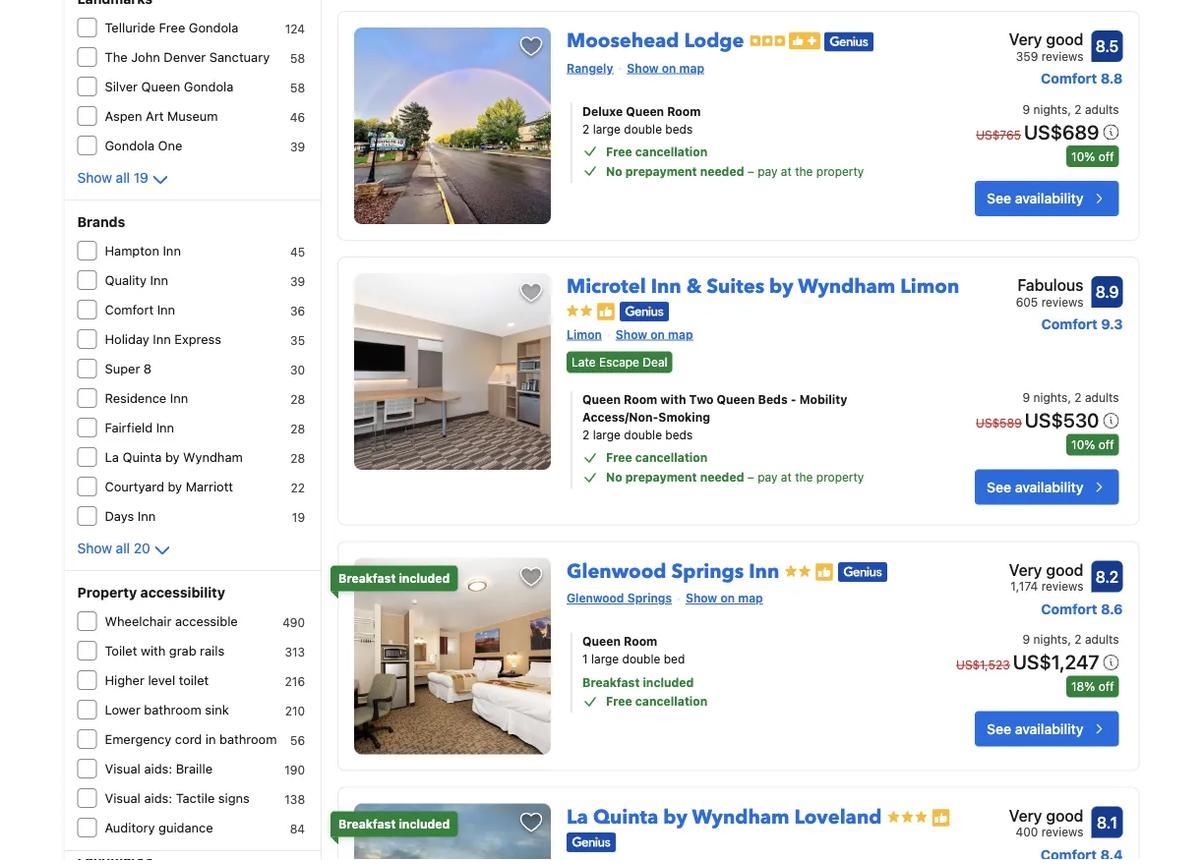 Task type: describe. For each thing, give the bounding box(es) containing it.
microtel
[[567, 273, 646, 300]]

all for 20
[[116, 541, 130, 557]]

residence
[[105, 391, 167, 406]]

the for us$530
[[795, 471, 813, 484]]

deluxe queen room
[[582, 104, 701, 118]]

comfort inn
[[105, 302, 175, 317]]

grab
[[169, 644, 196, 659]]

1 large double bed breakfast included
[[582, 653, 694, 690]]

9 for moosehead lodge
[[1023, 102, 1030, 116]]

queen right deluxe
[[626, 104, 664, 118]]

braille
[[176, 762, 213, 777]]

sink
[[205, 703, 229, 718]]

visual aids: braille
[[105, 762, 213, 777]]

490
[[282, 616, 305, 630]]

, for moosehead lodge
[[1068, 102, 1071, 116]]

residence inn
[[105, 391, 188, 406]]

silver
[[105, 79, 138, 94]]

one
[[158, 138, 182, 153]]

visual for visual aids: tactile signs
[[105, 791, 141, 806]]

map for springs
[[738, 592, 763, 605]]

-
[[791, 393, 796, 407]]

brands
[[77, 214, 125, 230]]

days inn
[[105, 509, 156, 524]]

show down days
[[77, 541, 112, 557]]

super
[[105, 362, 140, 376]]

8
[[144, 362, 152, 376]]

18% off
[[1071, 680, 1114, 694]]

nights for glenwood springs inn
[[1033, 633, 1068, 647]]

605
[[1016, 295, 1038, 309]]

2 see availability link from the top
[[975, 470, 1119, 505]]

1
[[582, 653, 588, 666]]

denver
[[164, 50, 206, 64]]

mobility
[[799, 393, 847, 407]]

2 vertical spatial included
[[399, 818, 450, 832]]

courtyard by marriott
[[105, 480, 233, 494]]

10% for us$689
[[1071, 149, 1095, 163]]

double for us$689
[[624, 122, 662, 136]]

210
[[285, 704, 305, 718]]

microtel inn & suites by wyndham limon image
[[354, 273, 551, 470]]

35
[[290, 333, 305, 347]]

10% off for us$689
[[1071, 149, 1114, 163]]

good for moosehead lodge
[[1046, 30, 1084, 49]]

2 vertical spatial gondola
[[105, 138, 155, 153]]

availability for moosehead lodge
[[1015, 190, 1084, 206]]

double for us$530
[[624, 428, 662, 442]]

off for glenwood springs inn
[[1099, 680, 1114, 694]]

free cancellation for us$689
[[606, 144, 708, 158]]

glenwood for glenwood springs
[[567, 592, 624, 605]]

all for 19
[[116, 170, 130, 186]]

inn for residence
[[170, 391, 188, 406]]

124
[[285, 22, 305, 35]]

us$1,523
[[956, 659, 1010, 672]]

no prepayment needed – pay at the property for us$530
[[606, 471, 864, 484]]

very for glenwood springs inn
[[1009, 561, 1042, 579]]

free down 1 large double bed breakfast included
[[606, 695, 632, 709]]

1 horizontal spatial limon
[[900, 273, 959, 300]]

beds for us$689
[[665, 122, 693, 136]]

45
[[290, 245, 305, 259]]

quinta for la quinta by wyndham loveland
[[593, 804, 658, 831]]

2 see availability from the top
[[987, 479, 1084, 495]]

emergency cord in bathroom
[[105, 732, 277, 747]]

18%
[[1071, 680, 1095, 694]]

&
[[686, 273, 702, 300]]

la quinta by wyndham
[[105, 450, 243, 465]]

moosehead lodge image
[[354, 27, 551, 224]]

availability for glenwood springs inn
[[1015, 721, 1084, 737]]

show all 20 button
[[77, 539, 174, 563]]

telluride
[[105, 20, 155, 35]]

room for us$1,247
[[624, 635, 657, 649]]

fairfield
[[105, 421, 153, 435]]

22
[[291, 481, 305, 495]]

show on map for lodge
[[627, 61, 704, 75]]

wyndham for la quinta by wyndham
[[183, 450, 243, 465]]

queen up access/non-
[[582, 393, 621, 407]]

1 vertical spatial bathroom
[[219, 732, 277, 747]]

very for moosehead lodge
[[1009, 30, 1042, 49]]

courtyard
[[105, 480, 164, 494]]

hampton inn
[[105, 243, 181, 258]]

very good 359 reviews
[[1009, 30, 1084, 63]]

no for us$689
[[606, 164, 622, 178]]

beds for us$530
[[665, 428, 693, 442]]

very good element for la quinta by wyndham loveland
[[1009, 804, 1084, 828]]

0 horizontal spatial with
[[141, 644, 166, 659]]

2 for us$689
[[1075, 102, 1082, 116]]

smoking
[[658, 411, 710, 424]]

nights for moosehead lodge
[[1033, 102, 1068, 116]]

needed for us$689
[[700, 164, 744, 178]]

2 see from the top
[[987, 479, 1011, 495]]

2 for us$530
[[1075, 391, 1082, 405]]

beds
[[758, 393, 788, 407]]

lower
[[105, 703, 140, 718]]

toilet
[[105, 644, 137, 659]]

84
[[290, 822, 305, 836]]

reviews for glenwood springs inn
[[1041, 580, 1084, 594]]

see availability link for moosehead lodge
[[975, 181, 1119, 216]]

scored 8.5 element
[[1091, 30, 1123, 62]]

on for inn
[[651, 328, 665, 341]]

telluride free gondola
[[105, 20, 238, 35]]

216
[[285, 675, 305, 689]]

queen room with two queen beds - mobility access/non-smoking link
[[582, 391, 915, 426]]

fabulous 605 reviews
[[1016, 276, 1084, 309]]

8.1
[[1097, 813, 1118, 832]]

400
[[1016, 826, 1038, 840]]

toilet
[[179, 673, 209, 688]]

reviews inside fabulous 605 reviews
[[1041, 295, 1084, 309]]

2 , from the top
[[1068, 391, 1071, 405]]

show for moosehead
[[627, 61, 659, 75]]

in
[[205, 732, 216, 747]]

accessible
[[175, 614, 238, 629]]

property for us$689
[[816, 164, 864, 178]]

9.3
[[1101, 316, 1123, 332]]

show up brands
[[77, 170, 112, 186]]

9 nights , 2 adults for glenwood springs inn
[[1023, 633, 1119, 647]]

queen inside "link"
[[582, 635, 621, 649]]

see availability for glenwood springs inn
[[987, 721, 1084, 737]]

free cancellation for us$530
[[606, 451, 708, 465]]

level
[[148, 673, 175, 688]]

fairfield inn
[[105, 421, 174, 435]]

escape
[[599, 356, 639, 369]]

39 for gondola one
[[290, 140, 305, 153]]

aspen art museum
[[105, 109, 218, 123]]

36
[[290, 304, 305, 318]]

46
[[290, 110, 305, 124]]

fabulous
[[1018, 276, 1084, 294]]

deal
[[643, 356, 668, 369]]

8.2
[[1096, 568, 1119, 586]]

aspen
[[105, 109, 142, 123]]

comfort for glenwood springs inn
[[1041, 601, 1097, 617]]

la for la quinta by wyndham
[[105, 450, 119, 465]]

express
[[174, 332, 221, 347]]

359
[[1016, 49, 1038, 63]]

2 availability from the top
[[1015, 479, 1084, 495]]

marriott
[[186, 480, 233, 494]]

sanctuary
[[209, 50, 270, 64]]

bed
[[664, 653, 685, 666]]

us$1,247
[[1013, 651, 1099, 674]]

us$589
[[976, 417, 1022, 430]]

adults for glenwood springs inn
[[1085, 633, 1119, 647]]

on for lodge
[[662, 61, 676, 75]]

scored 8.1 element
[[1091, 807, 1123, 839]]

good for glenwood springs inn
[[1046, 561, 1084, 579]]

suites
[[707, 273, 764, 300]]

queen room link
[[582, 633, 915, 651]]

deluxe queen room link
[[582, 102, 915, 120]]

queen right two
[[717, 393, 755, 407]]

very good element for moosehead lodge
[[1009, 27, 1084, 51]]

9 for glenwood springs inn
[[1023, 633, 1030, 647]]

0 horizontal spatial limon
[[567, 328, 602, 341]]

large for us$689
[[593, 122, 621, 136]]

2 down access/non-
[[582, 428, 590, 442]]

breakfast inside 1 large double bed breakfast included
[[582, 676, 640, 690]]

us$689
[[1024, 120, 1099, 143]]

pay for us$530
[[758, 471, 778, 484]]

cancellation for us$530
[[635, 451, 708, 465]]

two
[[689, 393, 714, 407]]

inn for quality
[[150, 273, 168, 288]]

super 8
[[105, 362, 152, 376]]

glenwood for glenwood springs inn
[[567, 558, 666, 585]]

1 horizontal spatial 19
[[292, 511, 305, 524]]

see for moosehead lodge
[[987, 190, 1011, 206]]

map for inn
[[668, 328, 693, 341]]

scored 8.2 element
[[1091, 561, 1123, 593]]

room inside the deluxe queen room link
[[667, 104, 701, 118]]

inn for hampton
[[163, 243, 181, 258]]



Task type: vqa. For each thing, say whether or not it's contained in the screenshot.
the left Las
no



Task type: locate. For each thing, give the bounding box(es) containing it.
this property is part of our preferred plus programme. it is committed to providing outstanding service and excellent value. it will pay us a higher commission if you make a booking. image
[[789, 32, 820, 50], [789, 32, 820, 50]]

2 large double beds
[[582, 122, 693, 136], [582, 428, 693, 442]]

2 vertical spatial room
[[624, 635, 657, 649]]

good for la quinta by wyndham loveland
[[1046, 807, 1084, 825]]

the down -
[[795, 471, 813, 484]]

0 vertical spatial wyndham
[[798, 273, 896, 300]]

2 vertical spatial very
[[1009, 807, 1042, 825]]

9 nights , 2 adults for moosehead lodge
[[1023, 102, 1119, 116]]

reviews for la quinta by wyndham loveland
[[1041, 826, 1084, 840]]

2
[[1075, 102, 1082, 116], [582, 122, 590, 136], [1075, 391, 1082, 405], [582, 428, 590, 442], [1075, 633, 1082, 647]]

map down 'lodge'
[[679, 61, 704, 75]]

2 vertical spatial see availability link
[[975, 712, 1119, 747]]

0 horizontal spatial 19
[[134, 170, 148, 186]]

0 vertical spatial all
[[116, 170, 130, 186]]

large for us$530
[[593, 428, 621, 442]]

– down the deluxe queen room link
[[747, 164, 754, 178]]

property
[[77, 585, 137, 601]]

0 vertical spatial included
[[399, 572, 450, 586]]

1 , from the top
[[1068, 102, 1071, 116]]

wyndham for la quinta by wyndham loveland
[[692, 804, 790, 831]]

us$765
[[976, 128, 1021, 141]]

3 availability from the top
[[1015, 721, 1084, 737]]

0 vertical spatial limon
[[900, 273, 959, 300]]

map
[[679, 61, 704, 75], [668, 328, 693, 341], [738, 592, 763, 605]]

1 vertical spatial no
[[606, 471, 622, 484]]

very good element
[[1009, 27, 1084, 51], [1009, 558, 1084, 582], [1009, 804, 1084, 828]]

see for glenwood springs inn
[[987, 721, 1011, 737]]

2 visual from the top
[[105, 791, 141, 806]]

map down &
[[668, 328, 693, 341]]

visual for visual aids: braille
[[105, 762, 141, 777]]

very good element for glenwood springs inn
[[1009, 558, 1084, 582]]

2 vertical spatial 9
[[1023, 633, 1030, 647]]

0 vertical spatial 10% off
[[1071, 149, 1114, 163]]

very
[[1009, 30, 1042, 49], [1009, 561, 1042, 579], [1009, 807, 1042, 825]]

loveland
[[794, 804, 882, 831]]

9 nights , 2 adults up us$1,247
[[1023, 633, 1119, 647]]

1 vertical spatial see availability link
[[975, 470, 1119, 505]]

2 down comfort 8.6
[[1075, 633, 1082, 647]]

show down glenwood springs inn
[[686, 592, 717, 605]]

0 vertical spatial prepayment
[[625, 164, 697, 178]]

0 horizontal spatial wyndham
[[183, 450, 243, 465]]

1 vertical spatial aids:
[[144, 791, 172, 806]]

aids: down visual aids: braille
[[144, 791, 172, 806]]

moosehead lodge
[[567, 27, 744, 54]]

limon up late
[[567, 328, 602, 341]]

1 availability from the top
[[1015, 190, 1084, 206]]

28 for residence inn
[[290, 393, 305, 406]]

1 – from the top
[[747, 164, 754, 178]]

1 vertical spatial adults
[[1085, 391, 1119, 405]]

1 vertical spatial prepayment
[[625, 471, 697, 484]]

0 vertical spatial see
[[987, 190, 1011, 206]]

quinta
[[122, 450, 162, 465], [593, 804, 658, 831]]

8.9
[[1095, 283, 1119, 301]]

3 , from the top
[[1068, 633, 1071, 647]]

3 28 from the top
[[290, 452, 305, 465]]

show for microtel
[[616, 328, 647, 341]]

property for us$530
[[816, 471, 864, 484]]

1 vertical spatial see availability
[[987, 479, 1084, 495]]

2 large double beds down access/non-
[[582, 428, 693, 442]]

good left 8.1
[[1046, 807, 1084, 825]]

2 vertical spatial 28
[[290, 452, 305, 465]]

2 cancellation from the top
[[635, 451, 708, 465]]

adults for moosehead lodge
[[1085, 102, 1119, 116]]

9 nights , 2 adults up us$530 at the right
[[1023, 391, 1119, 405]]

1 off from the top
[[1099, 149, 1114, 163]]

toilet with grab rails
[[105, 644, 224, 659]]

free cancellation down smoking
[[606, 451, 708, 465]]

comfort for microtel inn & suites by wyndham limon
[[1041, 316, 1098, 332]]

19 down 22
[[292, 511, 305, 524]]

good inside very good 359 reviews
[[1046, 30, 1084, 49]]

, up us$689
[[1068, 102, 1071, 116]]

bathroom right in
[[219, 732, 277, 747]]

2 large double beds for us$689
[[582, 122, 693, 136]]

1 2 large double beds from the top
[[582, 122, 693, 136]]

free down deluxe
[[606, 144, 632, 158]]

10% off
[[1071, 149, 1114, 163], [1071, 438, 1114, 452]]

0 vertical spatial 58
[[290, 51, 305, 65]]

2 glenwood from the top
[[567, 592, 624, 605]]

room up access/non-
[[624, 393, 657, 407]]

58
[[290, 51, 305, 65], [290, 81, 305, 94]]

accessibility
[[140, 585, 225, 601]]

show all 20
[[77, 541, 150, 557]]

1 vertical spatial ,
[[1068, 391, 1071, 405]]

room up 1 large double bed breakfast included
[[624, 635, 657, 649]]

2 nights from the top
[[1033, 391, 1068, 405]]

19 inside show all 19 dropdown button
[[134, 170, 148, 186]]

0 vertical spatial la
[[105, 450, 119, 465]]

comfort 9.3
[[1041, 316, 1123, 332]]

1 vertical spatial wyndham
[[183, 450, 243, 465]]

quality
[[105, 273, 147, 288]]

3 very good element from the top
[[1009, 804, 1084, 828]]

1 9 nights , 2 adults from the top
[[1023, 102, 1119, 116]]

2 2 large double beds from the top
[[582, 428, 693, 442]]

this property is part of our preferred partner programme. it is committed to providing commendable service and good value. it will pay us a higher commission if you make a booking. image for la quinta by wyndham loveland
[[931, 809, 951, 828]]

– down queen room with two queen beds - mobility access/non-smoking link
[[747, 471, 754, 484]]

with left "grab"
[[141, 644, 166, 659]]

2 very good element from the top
[[1009, 558, 1084, 582]]

very up 400
[[1009, 807, 1042, 825]]

3 off from the top
[[1099, 680, 1114, 694]]

very good element up 'comfort 8.8'
[[1009, 27, 1084, 51]]

58 up 46
[[290, 81, 305, 94]]

10% off down us$689
[[1071, 149, 1114, 163]]

3 reviews from the top
[[1041, 580, 1084, 594]]

58 for the john denver sanctuary
[[290, 51, 305, 65]]

1 horizontal spatial bathroom
[[219, 732, 277, 747]]

scored 8.9 element
[[1091, 276, 1123, 308]]

0 vertical spatial 10%
[[1071, 149, 1095, 163]]

2 vertical spatial see availability
[[987, 721, 1084, 737]]

3 cancellation from the top
[[635, 695, 708, 709]]

this property is part of our preferred partner programme. it is committed to providing commendable service and good value. it will pay us a higher commission if you make a booking. image
[[931, 809, 951, 828]]

2 10% from the top
[[1071, 438, 1095, 452]]

0 vertical spatial no prepayment needed – pay at the property
[[606, 164, 864, 178]]

see availability down us$530 at the right
[[987, 479, 1084, 495]]

auditory guidance
[[105, 821, 213, 836]]

nights up us$689
[[1033, 102, 1068, 116]]

0 vertical spatial quinta
[[122, 450, 162, 465]]

springs up queen room "link"
[[671, 558, 744, 585]]

no for us$530
[[606, 471, 622, 484]]

2 9 nights , 2 adults from the top
[[1023, 391, 1119, 405]]

1 vertical spatial availability
[[1015, 479, 1084, 495]]

john
[[131, 50, 160, 64]]

large down access/non-
[[593, 428, 621, 442]]

silver queen gondola
[[105, 79, 234, 94]]

0 vertical spatial the
[[795, 164, 813, 178]]

2 reviews from the top
[[1041, 295, 1084, 309]]

2 vertical spatial good
[[1046, 807, 1084, 825]]

see availability for moosehead lodge
[[987, 190, 1084, 206]]

1 needed from the top
[[700, 164, 744, 178]]

3 9 nights , 2 adults from the top
[[1023, 633, 1119, 647]]

0 vertical spatial 19
[[134, 170, 148, 186]]

the for us$689
[[795, 164, 813, 178]]

2 horizontal spatial wyndham
[[798, 273, 896, 300]]

1 nights from the top
[[1033, 102, 1068, 116]]

1 beds from the top
[[665, 122, 693, 136]]

beds down deluxe queen room
[[665, 122, 693, 136]]

inn right the quality at the top of the page
[[150, 273, 168, 288]]

gondola down aspen
[[105, 138, 155, 153]]

prepayment for us$530
[[625, 471, 697, 484]]

1 vertical spatial all
[[116, 541, 130, 557]]

reviews
[[1041, 49, 1084, 63], [1041, 295, 1084, 309], [1041, 580, 1084, 594], [1041, 826, 1084, 840]]

1 horizontal spatial quinta
[[593, 804, 658, 831]]

emergency
[[105, 732, 171, 747]]

good inside very good 400 reviews
[[1046, 807, 1084, 825]]

adults up us$530 at the right
[[1085, 391, 1119, 405]]

higher level toilet
[[105, 673, 209, 688]]

1 horizontal spatial la
[[567, 804, 588, 831]]

0 vertical spatial ,
[[1068, 102, 1071, 116]]

show on map up queen room "link"
[[686, 592, 763, 605]]

inn right holiday
[[153, 332, 171, 347]]

room inside queen room "link"
[[624, 635, 657, 649]]

1 no from the top
[[606, 164, 622, 178]]

4 reviews from the top
[[1041, 826, 1084, 840]]

0 vertical spatial breakfast
[[338, 572, 396, 586]]

comfort down very good 359 reviews
[[1041, 70, 1097, 86]]

2 39 from the top
[[290, 274, 305, 288]]

1 free cancellation from the top
[[606, 144, 708, 158]]

0 vertical spatial see availability link
[[975, 181, 1119, 216]]

1 vertical spatial breakfast
[[582, 676, 640, 690]]

lower bathroom sink
[[105, 703, 229, 718]]

1 the from the top
[[795, 164, 813, 178]]

inn for comfort
[[157, 302, 175, 317]]

1 vertical spatial see
[[987, 479, 1011, 495]]

0 vertical spatial breakfast included
[[338, 572, 450, 586]]

off
[[1099, 149, 1114, 163], [1099, 438, 1114, 452], [1099, 680, 1114, 694]]

1 visual from the top
[[105, 762, 141, 777]]

on up deal
[[651, 328, 665, 341]]

0 vertical spatial very
[[1009, 30, 1042, 49]]

1 vertical spatial glenwood
[[567, 592, 624, 605]]

see availability down 18%
[[987, 721, 1084, 737]]

availability
[[1015, 190, 1084, 206], [1015, 479, 1084, 495], [1015, 721, 1084, 737]]

1 vertical spatial 28
[[290, 422, 305, 436]]

gondola for silver queen gondola
[[184, 79, 234, 94]]

1 vertical spatial property
[[816, 471, 864, 484]]

3 see availability from the top
[[987, 721, 1084, 737]]

show up late escape deal
[[616, 328, 647, 341]]

9
[[1023, 102, 1030, 116], [1023, 391, 1030, 405], [1023, 633, 1030, 647]]

2 large double beds down deluxe queen room
[[582, 122, 693, 136]]

0 horizontal spatial bathroom
[[144, 703, 201, 718]]

2 for us$1,247
[[1075, 633, 1082, 647]]

free cancellation
[[606, 144, 708, 158], [606, 451, 708, 465], [606, 695, 708, 709]]

1 at from the top
[[781, 164, 792, 178]]

queen up the aspen art museum
[[141, 79, 180, 94]]

visual down emergency
[[105, 762, 141, 777]]

2 off from the top
[[1099, 438, 1114, 452]]

, up us$530 at the right
[[1068, 391, 1071, 405]]

springs for glenwood springs
[[627, 592, 672, 605]]

glenwood springs inn link
[[567, 550, 779, 585]]

1 horizontal spatial with
[[660, 393, 686, 407]]

3 adults from the top
[[1085, 633, 1119, 647]]

pay for us$689
[[758, 164, 778, 178]]

on for springs
[[720, 592, 735, 605]]

by
[[769, 273, 793, 300], [165, 450, 180, 465], [168, 480, 182, 494], [663, 804, 687, 831]]

1 vertical spatial large
[[593, 428, 621, 442]]

at for us$689
[[781, 164, 792, 178]]

double down deluxe queen room
[[624, 122, 662, 136]]

9 up us$530 at the right
[[1023, 391, 1030, 405]]

free down access/non-
[[606, 451, 632, 465]]

2 vertical spatial show on map
[[686, 592, 763, 605]]

queen
[[141, 79, 180, 94], [626, 104, 664, 118], [582, 393, 621, 407], [717, 393, 755, 407], [582, 635, 621, 649]]

show all 19 button
[[77, 168, 172, 192]]

2 at from the top
[[781, 471, 792, 484]]

comfort up holiday
[[105, 302, 154, 317]]

2 good from the top
[[1046, 561, 1084, 579]]

1 10% from the top
[[1071, 149, 1095, 163]]

inn
[[163, 243, 181, 258], [150, 273, 168, 288], [651, 273, 681, 300], [157, 302, 175, 317], [153, 332, 171, 347], [170, 391, 188, 406], [156, 421, 174, 435], [138, 509, 156, 524], [749, 558, 779, 585]]

glenwood springs
[[567, 592, 672, 605]]

quality inn
[[105, 273, 168, 288]]

0 vertical spatial good
[[1046, 30, 1084, 49]]

reviews for moosehead lodge
[[1041, 49, 1084, 63]]

2 adults from the top
[[1085, 391, 1119, 405]]

10% off for us$530
[[1071, 438, 1114, 452]]

reviews inside very good 359 reviews
[[1041, 49, 1084, 63]]

1 cancellation from the top
[[635, 144, 708, 158]]

0 vertical spatial show on map
[[627, 61, 704, 75]]

no prepayment needed – pay at the property for us$689
[[606, 164, 864, 178]]

0 vertical spatial 28
[[290, 393, 305, 406]]

limon left 605 on the top of page
[[900, 273, 959, 300]]

2 aids: from the top
[[144, 791, 172, 806]]

fabulous element
[[1016, 273, 1084, 297]]

microtel inn & suites by wyndham limon
[[567, 273, 959, 300]]

see availability link for glenwood springs inn
[[975, 712, 1119, 747]]

comfort 8.6
[[1041, 601, 1123, 617]]

inn up la quinta by wyndham
[[156, 421, 174, 435]]

needed
[[700, 164, 744, 178], [700, 471, 744, 484]]

1 vertical spatial needed
[[700, 471, 744, 484]]

quinta for la quinta by wyndham
[[122, 450, 162, 465]]

2 needed from the top
[[700, 471, 744, 484]]

prepayment for us$689
[[625, 164, 697, 178]]

cancellation down "bed"
[[635, 695, 708, 709]]

with inside queen room with two queen beds - mobility access/non-smoking
[[660, 393, 686, 407]]

0 horizontal spatial quinta
[[122, 450, 162, 465]]

2 very from the top
[[1009, 561, 1042, 579]]

0 vertical spatial no
[[606, 164, 622, 178]]

1 vertical spatial visual
[[105, 791, 141, 806]]

0 vertical spatial bathroom
[[144, 703, 201, 718]]

1,174
[[1011, 580, 1038, 594]]

see availability
[[987, 190, 1084, 206], [987, 479, 1084, 495], [987, 721, 1084, 737]]

off for moosehead lodge
[[1099, 149, 1114, 163]]

moosehead
[[567, 27, 679, 54]]

inn up the holiday inn express
[[157, 302, 175, 317]]

very inside very good 1,174 reviews
[[1009, 561, 1042, 579]]

room for us$530
[[624, 393, 657, 407]]

included inside 1 large double bed breakfast included
[[643, 676, 694, 690]]

10% down us$689
[[1071, 149, 1095, 163]]

no prepayment needed – pay at the property down queen room with two queen beds - mobility access/non-smoking link
[[606, 471, 864, 484]]

1 28 from the top
[[290, 393, 305, 406]]

room
[[667, 104, 701, 118], [624, 393, 657, 407], [624, 635, 657, 649]]

deluxe
[[582, 104, 623, 118]]

large inside 1 large double bed breakfast included
[[591, 653, 619, 666]]

1 vertical spatial with
[[141, 644, 166, 659]]

room inside queen room with two queen beds - mobility access/non-smoking
[[624, 393, 657, 407]]

nights up us$1,247
[[1033, 633, 1068, 647]]

0 vertical spatial double
[[624, 122, 662, 136]]

1 39 from the top
[[290, 140, 305, 153]]

1 vertical spatial at
[[781, 471, 792, 484]]

microtel inn & suites by wyndham limon link
[[567, 265, 959, 300]]

2 pay from the top
[[758, 471, 778, 484]]

0 vertical spatial glenwood
[[567, 558, 666, 585]]

double
[[624, 122, 662, 136], [624, 428, 662, 442], [622, 653, 660, 666]]

aids: for tactile
[[144, 791, 172, 806]]

, up us$1,247
[[1068, 633, 1071, 647]]

comfort
[[1041, 70, 1097, 86], [105, 302, 154, 317], [1041, 316, 1098, 332], [1041, 601, 1097, 617]]

double down queen room
[[622, 653, 660, 666]]

availability down 18%
[[1015, 721, 1084, 737]]

0 vertical spatial needed
[[700, 164, 744, 178]]

pay down queen room with two queen beds - mobility access/non-smoking link
[[758, 471, 778, 484]]

9 nights , 2 adults
[[1023, 102, 1119, 116], [1023, 391, 1119, 405], [1023, 633, 1119, 647]]

2 beds from the top
[[665, 428, 693, 442]]

2 property from the top
[[816, 471, 864, 484]]

2 28 from the top
[[290, 422, 305, 436]]

rangely
[[567, 61, 613, 75]]

this property is part of our preferred partner programme. it is committed to providing commendable service and good value. it will pay us a higher commission if you make a booking. image for microtel inn & suites by wyndham limon
[[596, 302, 616, 322]]

2 58 from the top
[[290, 81, 305, 94]]

28 for la quinta by wyndham
[[290, 452, 305, 465]]

3 very from the top
[[1009, 807, 1042, 825]]

1 property from the top
[[816, 164, 864, 178]]

inn right hampton
[[163, 243, 181, 258]]

2 10% off from the top
[[1071, 438, 1114, 452]]

aids:
[[144, 762, 172, 777], [144, 791, 172, 806]]

– for us$689
[[747, 164, 754, 178]]

double inside 1 large double bed breakfast included
[[622, 653, 660, 666]]

this property is part of our preferred partner programme. it is committed to providing commendable service and good value. it will pay us a higher commission if you make a booking. image for glenwood springs inn
[[815, 563, 834, 582]]

1 breakfast included from the top
[[338, 572, 450, 586]]

queen room
[[582, 635, 657, 649]]

0 vertical spatial cancellation
[[635, 144, 708, 158]]

3 see availability link from the top
[[975, 712, 1119, 747]]

see availability link down 18%
[[975, 712, 1119, 747]]

2 vertical spatial 9 nights , 2 adults
[[1023, 633, 1119, 647]]

– for us$530
[[747, 471, 754, 484]]

1 see availability link from the top
[[975, 181, 1119, 216]]

bathroom down level
[[144, 703, 201, 718]]

2 vertical spatial wyndham
[[692, 804, 790, 831]]

1 9 from the top
[[1023, 102, 1030, 116]]

1 vertical spatial the
[[795, 471, 813, 484]]

reviews inside very good 1,174 reviews
[[1041, 580, 1084, 594]]

1 see availability from the top
[[987, 190, 1084, 206]]

at for us$530
[[781, 471, 792, 484]]

inn for holiday
[[153, 332, 171, 347]]

map for lodge
[[679, 61, 704, 75]]

1 vertical spatial 19
[[292, 511, 305, 524]]

1 very good element from the top
[[1009, 27, 1084, 51]]

guidance
[[158, 821, 213, 836]]

2 no prepayment needed – pay at the property from the top
[[606, 471, 864, 484]]

show down moosehead lodge
[[627, 61, 659, 75]]

2 the from the top
[[795, 471, 813, 484]]

limon
[[900, 273, 959, 300], [567, 328, 602, 341]]

1 aids: from the top
[[144, 762, 172, 777]]

the
[[105, 50, 127, 64]]

very good 400 reviews
[[1009, 807, 1084, 840]]

signs
[[218, 791, 250, 806]]

1 no prepayment needed – pay at the property from the top
[[606, 164, 864, 178]]

313
[[285, 645, 305, 659]]

2 no from the top
[[606, 471, 622, 484]]

availability down us$689
[[1015, 190, 1084, 206]]

1 vertical spatial 10%
[[1071, 438, 1095, 452]]

no prepayment needed – pay at the property down the deluxe queen room link
[[606, 164, 864, 178]]

cancellation down smoking
[[635, 451, 708, 465]]

19
[[134, 170, 148, 186], [292, 511, 305, 524]]

springs for glenwood springs inn
[[671, 558, 744, 585]]

on up queen room "link"
[[720, 592, 735, 605]]

show on map for springs
[[686, 592, 763, 605]]

needed for us$530
[[700, 471, 744, 484]]

0 horizontal spatial la
[[105, 450, 119, 465]]

very good element left 8.1
[[1009, 804, 1084, 828]]

1 pay from the top
[[758, 164, 778, 178]]

1 glenwood from the top
[[567, 558, 666, 585]]

1 vertical spatial very
[[1009, 561, 1042, 579]]

2 vertical spatial cancellation
[[635, 695, 708, 709]]

3 good from the top
[[1046, 807, 1084, 825]]

2 prepayment from the top
[[625, 471, 697, 484]]

see down us$1,523
[[987, 721, 1011, 737]]

reviews inside very good 400 reviews
[[1041, 826, 1084, 840]]

0 vertical spatial property
[[816, 164, 864, 178]]

1 vertical spatial room
[[624, 393, 657, 407]]

la quinta by wyndham loveland
[[567, 804, 882, 831]]

2 vertical spatial breakfast
[[338, 818, 396, 832]]

see availability down us$689
[[987, 190, 1084, 206]]

large right the 1
[[591, 653, 619, 666]]

at down -
[[781, 471, 792, 484]]

very inside very good 400 reviews
[[1009, 807, 1042, 825]]

1 good from the top
[[1046, 30, 1084, 49]]

3 see from the top
[[987, 721, 1011, 737]]

1 10% off from the top
[[1071, 149, 1114, 163]]

glenwood springs inn
[[567, 558, 779, 585]]

2 all from the top
[[116, 541, 130, 557]]

inn for days
[[138, 509, 156, 524]]

property
[[816, 164, 864, 178], [816, 471, 864, 484]]

1 reviews from the top
[[1041, 49, 1084, 63]]

1 vertical spatial on
[[651, 328, 665, 341]]

, for glenwood springs inn
[[1068, 633, 1071, 647]]

see availability link down us$530 at the right
[[975, 470, 1119, 505]]

inn left &
[[651, 273, 681, 300]]

1 prepayment from the top
[[625, 164, 697, 178]]

9 up us$1,247
[[1023, 633, 1030, 647]]

glenwood springs inn image
[[354, 558, 551, 755]]

aids: for braille
[[144, 762, 172, 777]]

3 9 from the top
[[1023, 633, 1030, 647]]

2 down deluxe
[[582, 122, 590, 136]]

gondola one
[[105, 138, 182, 153]]

20
[[134, 541, 150, 557]]

1 very from the top
[[1009, 30, 1042, 49]]

glenwood up glenwood springs
[[567, 558, 666, 585]]

1 vertical spatial beds
[[665, 428, 693, 442]]

0 vertical spatial 39
[[290, 140, 305, 153]]

nights up us$530 at the right
[[1033, 391, 1068, 405]]

free up the denver
[[159, 20, 185, 35]]

2 vertical spatial on
[[720, 592, 735, 605]]

1 vertical spatial very good element
[[1009, 558, 1084, 582]]

availability down us$530 at the right
[[1015, 479, 1084, 495]]

beds down smoking
[[665, 428, 693, 442]]

1 vertical spatial map
[[668, 328, 693, 341]]

1 vertical spatial good
[[1046, 561, 1084, 579]]

3 free cancellation from the top
[[606, 695, 708, 709]]

wheelchair accessible
[[105, 614, 238, 629]]

2 free cancellation from the top
[[606, 451, 708, 465]]

queen up the 1
[[582, 635, 621, 649]]

39 for quality inn
[[290, 274, 305, 288]]

glenwood up queen room
[[567, 592, 624, 605]]

on down moosehead lodge
[[662, 61, 676, 75]]

2 breakfast included from the top
[[338, 818, 450, 832]]

2 vertical spatial nights
[[1033, 633, 1068, 647]]

inn up queen room "link"
[[749, 558, 779, 585]]

good inside very good 1,174 reviews
[[1046, 561, 1084, 579]]

inn for fairfield
[[156, 421, 174, 435]]

very for la quinta by wyndham loveland
[[1009, 807, 1042, 825]]

2 vertical spatial ,
[[1068, 633, 1071, 647]]

3 nights from the top
[[1033, 633, 1068, 647]]

cancellation down deluxe queen room
[[635, 144, 708, 158]]

9 nights , 2 adults up us$689
[[1023, 102, 1119, 116]]

adults
[[1085, 102, 1119, 116], [1085, 391, 1119, 405], [1085, 633, 1119, 647]]

1 58 from the top
[[290, 51, 305, 65]]

1 all from the top
[[116, 170, 130, 186]]

56
[[290, 734, 305, 748]]

138
[[285, 793, 305, 807]]

2 large double beds for us$530
[[582, 428, 693, 442]]

show
[[627, 61, 659, 75], [77, 170, 112, 186], [616, 328, 647, 341], [77, 541, 112, 557], [686, 592, 717, 605]]

adults down 8.6
[[1085, 633, 1119, 647]]

la for la quinta by wyndham loveland
[[567, 804, 588, 831]]

1 vertical spatial free cancellation
[[606, 451, 708, 465]]

visual aids: tactile signs
[[105, 791, 250, 806]]

cancellation for us$689
[[635, 144, 708, 158]]

10% for us$530
[[1071, 438, 1095, 452]]

8.8
[[1101, 70, 1123, 86]]

1 vertical spatial cancellation
[[635, 451, 708, 465]]

1 vertical spatial 10% off
[[1071, 438, 1114, 452]]

genius discounts available at this property. image
[[824, 32, 874, 52], [824, 32, 874, 52], [620, 302, 669, 322], [620, 302, 669, 322], [838, 563, 888, 582], [838, 563, 888, 582], [567, 833, 616, 853], [567, 833, 616, 853]]

very inside very good 359 reviews
[[1009, 30, 1042, 49]]

2 vertical spatial double
[[622, 653, 660, 666]]

0 vertical spatial room
[[667, 104, 701, 118]]

1 see from the top
[[987, 190, 1011, 206]]

the
[[795, 164, 813, 178], [795, 471, 813, 484]]

10% down us$530 at the right
[[1071, 438, 1095, 452]]

us$530
[[1025, 409, 1099, 432]]

1 vertical spatial breakfast included
[[338, 818, 450, 832]]

1 adults from the top
[[1085, 102, 1119, 116]]

no down deluxe
[[606, 164, 622, 178]]

2 – from the top
[[747, 471, 754, 484]]

no
[[606, 164, 622, 178], [606, 471, 622, 484]]

0 vertical spatial availability
[[1015, 190, 1084, 206]]

this property is part of our preferred partner programme. it is committed to providing commendable service and good value. it will pay us a higher commission if you make a booking. image
[[596, 302, 616, 322], [596, 302, 616, 322], [815, 563, 834, 582], [815, 563, 834, 582], [931, 809, 951, 828]]

gondola up museum
[[184, 79, 234, 94]]

reviews up 'comfort 8.8'
[[1041, 49, 1084, 63]]

show for glenwood
[[686, 592, 717, 605]]

2 vertical spatial adults
[[1085, 633, 1119, 647]]

2 9 from the top
[[1023, 391, 1030, 405]]

hampton
[[105, 243, 159, 258]]

higher
[[105, 673, 144, 688]]

show all 19
[[77, 170, 148, 186]]

58 for silver queen gondola
[[290, 81, 305, 94]]

needed down queen room with two queen beds - mobility access/non-smoking on the top of page
[[700, 471, 744, 484]]

1 vertical spatial pay
[[758, 471, 778, 484]]

springs down glenwood springs inn
[[627, 592, 672, 605]]

0 vertical spatial off
[[1099, 149, 1114, 163]]

moosehead lodge link
[[567, 19, 744, 54]]

1 vertical spatial show on map
[[616, 328, 693, 341]]

double down access/non-
[[624, 428, 662, 442]]

see availability link
[[975, 181, 1119, 216], [975, 470, 1119, 505], [975, 712, 1119, 747]]

see availability link down us$689
[[975, 181, 1119, 216]]

0 vertical spatial 2 large double beds
[[582, 122, 693, 136]]

reviews up comfort 8.6
[[1041, 580, 1084, 594]]

comfort down very good 1,174 reviews
[[1041, 601, 1097, 617]]

free cancellation down 1 large double bed breakfast included
[[606, 695, 708, 709]]



